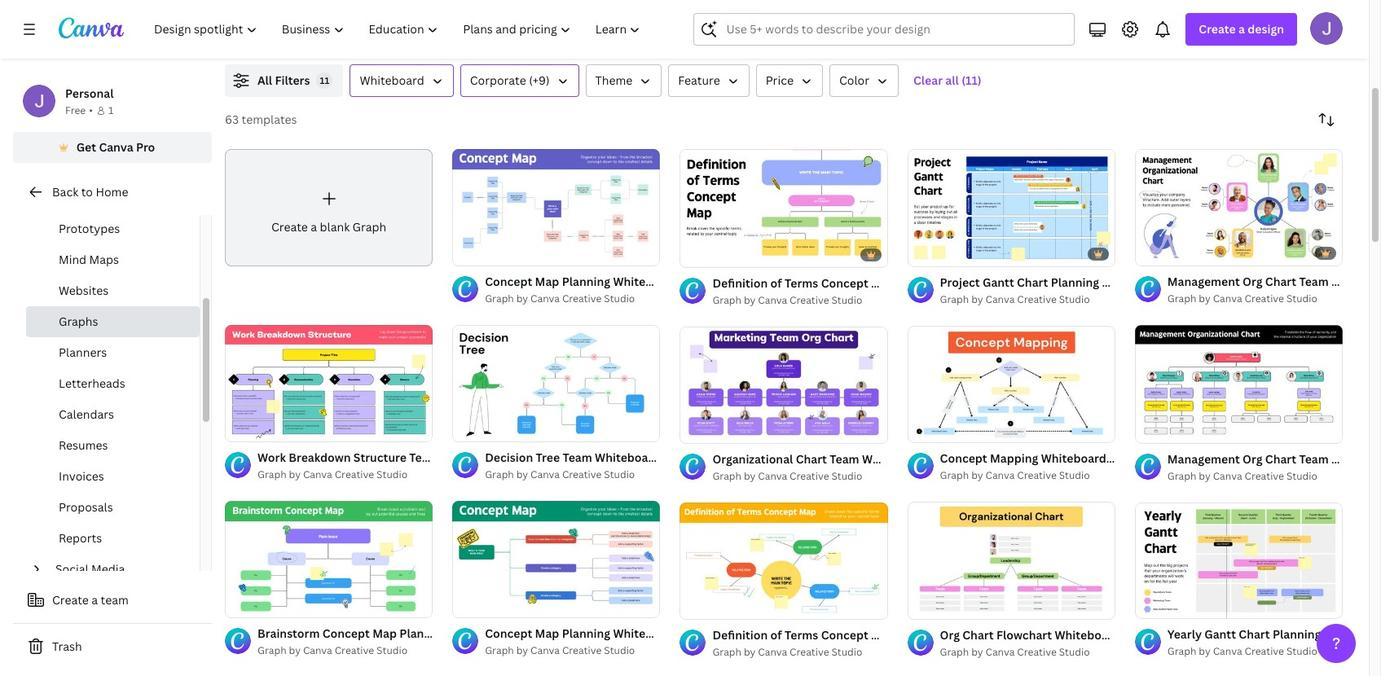 Task type: vqa. For each thing, say whether or not it's contained in the screenshot.
Multicolor Clouds Daily Class Agenda Template GROUP
no



Task type: describe. For each thing, give the bounding box(es) containing it.
reports
[[59, 531, 102, 546]]

graph by canva creative studio link for 'project gantt chart planning whiteboard in blue simple colorful style' image
[[940, 292, 1116, 308]]

management org chart team whiteboard in blue green spaced color blocks style image
[[1135, 149, 1343, 266]]

color button
[[830, 64, 899, 97]]

create a team
[[52, 592, 129, 608]]

studio for concept map planning whiteboard in green blue modern professional style image
[[604, 644, 635, 657]]

studio for 'project gantt chart planning whiteboard in blue simple colorful style' image
[[1059, 293, 1090, 307]]

clear
[[914, 73, 943, 88]]

media
[[91, 562, 125, 577]]

concept mapping whiteboard in orange purple basic style graph by canva creative studio
[[940, 451, 1265, 483]]

letterheads link
[[26, 368, 200, 399]]

planners link
[[26, 337, 200, 368]]

graph for 'project gantt chart planning whiteboard in blue simple colorful style' image
[[940, 293, 969, 307]]

purple
[[1165, 451, 1202, 466]]

graph by canva creative studio for concept map planning whiteboard in green blue modern professional style image
[[485, 644, 635, 657]]

Search search field
[[727, 14, 1065, 45]]

canva for 'project gantt chart planning whiteboard in blue simple colorful style' image
[[986, 293, 1015, 307]]

canva for organizational chart team whiteboard in royal purple pastel purple friendly professional style image
[[758, 470, 787, 483]]

concept map planning whiteboard in green blue modern professional style image
[[452, 501, 660, 618]]

work breakdown structure team whiteboard in red purple green trendy stickers style image
[[225, 325, 433, 442]]

graph by canva creative studio for 'definition of terms concept map planning whiteboard in light blue pink green spaced color blocks style' image
[[713, 294, 863, 307]]

trash link
[[13, 631, 212, 663]]

graph inside concept mapping whiteboard in orange purple basic style graph by canva creative studio
[[940, 469, 969, 483]]

by for management org chart team whiteboard in black red green trendy sticker style image
[[1199, 469, 1211, 483]]

create a design button
[[1186, 13, 1297, 46]]

studio for management org chart team whiteboard in black red green trendy sticker style image
[[1287, 469, 1318, 483]]

all filters
[[258, 73, 310, 88]]

calendars
[[59, 407, 114, 422]]

11 filter options selected element
[[317, 73, 333, 89]]

corporate
[[470, 73, 526, 88]]

org chart flowchart whiteboard in yellow pink spaced color blocks style image
[[908, 502, 1116, 619]]

graph by canva creative studio link for organizational chart team whiteboard in royal purple pastel purple friendly professional style image
[[713, 469, 888, 485]]

top level navigation element
[[143, 13, 655, 46]]

by for 'project gantt chart planning whiteboard in blue simple colorful style' image
[[972, 293, 983, 307]]

canva for work breakdown structure team whiteboard in red purple green trendy stickers style image
[[303, 468, 332, 482]]

resumes
[[59, 438, 108, 453]]

11
[[320, 74, 329, 86]]

back
[[52, 184, 78, 200]]

all
[[258, 73, 272, 88]]

graph by canva creative studio link for concept map planning whiteboard in green blue modern professional style image
[[485, 643, 660, 659]]

mind maps
[[59, 252, 119, 267]]

graph by canva creative studio link for 'management org chart team whiteboard in blue green spaced color blocks style' image
[[1168, 291, 1343, 307]]

home
[[96, 184, 128, 200]]

design
[[1248, 21, 1284, 37]]

pro
[[136, 139, 155, 155]]

graph for 'management org chart team whiteboard in blue green spaced color blocks style' image
[[1168, 292, 1197, 306]]

orange
[[1122, 451, 1162, 466]]

back to home
[[52, 184, 128, 200]]

jacob simon image
[[1310, 12, 1343, 45]]

graph by canva creative studio link for work breakdown structure team whiteboard in red purple green trendy stickers style image
[[258, 467, 433, 483]]

creative for work breakdown structure team whiteboard in red purple green trendy stickers style image
[[335, 468, 374, 482]]

price
[[766, 73, 794, 88]]

definition of terms concept map planning whiteboard in yellow green red simple colorful style image
[[680, 503, 888, 620]]

websites link
[[26, 275, 200, 306]]

canva for decision tree team whiteboard in green blue yellow simple colorful style image
[[531, 468, 560, 481]]

creative for concept map planning whiteboard in purple green modern professional style image
[[562, 292, 602, 306]]

creative for concept map planning whiteboard in green blue modern professional style image
[[562, 644, 602, 657]]

concept mapping whiteboard in orange purple basic style link
[[940, 450, 1265, 468]]

whiteboard inside concept mapping whiteboard in orange purple basic style graph by canva creative studio
[[1041, 451, 1107, 466]]

graph for yearly gantt chart planning whiteboard in green yellow spaced color blocks style image
[[1168, 645, 1197, 659]]

graph by canva creative studio link for management org chart team whiteboard in black red green trendy sticker style image
[[1168, 468, 1343, 485]]

graphs
[[59, 314, 98, 329]]

graph for 'definition of terms concept map planning whiteboard in light blue pink green spaced color blocks style' image
[[713, 294, 742, 307]]

studio for work breakdown structure team whiteboard in red purple green trendy stickers style image
[[377, 468, 408, 482]]

mapping
[[990, 451, 1039, 466]]

create a team button
[[13, 584, 212, 617]]

graph by canva creative studio for organizational chart team whiteboard in royal purple pastel purple friendly professional style image
[[713, 470, 863, 483]]

by for org chart flowchart whiteboard in yellow pink spaced color blocks style image
[[972, 645, 983, 659]]

social media link
[[49, 554, 190, 585]]

by for work breakdown structure team whiteboard in red purple green trendy stickers style image
[[289, 468, 301, 482]]

get
[[76, 139, 96, 155]]

graph for management org chart team whiteboard in black red green trendy sticker style image
[[1168, 469, 1197, 483]]

get canva pro button
[[13, 132, 212, 163]]

studio for concept map planning whiteboard in purple green modern professional style image
[[604, 292, 635, 306]]

get canva pro
[[76, 139, 155, 155]]

graph by canva creative studio for concept map planning whiteboard in purple green modern professional style image
[[485, 292, 635, 306]]

creative inside concept mapping whiteboard in orange purple basic style graph by canva creative studio
[[1017, 469, 1057, 483]]

whiteboard button
[[350, 64, 454, 97]]

whiteboard inside button
[[360, 73, 424, 88]]

letterheads
[[59, 376, 125, 391]]

free •
[[65, 104, 93, 117]]

prototypes link
[[26, 214, 200, 244]]

filters
[[275, 73, 310, 88]]

(+9)
[[529, 73, 550, 88]]

create for create a team
[[52, 592, 89, 608]]

creative for management org chart team whiteboard in black red green trendy sticker style image
[[1245, 469, 1284, 483]]

canva inside the get canva pro button
[[99, 139, 133, 155]]

clear all (11)
[[914, 73, 982, 88]]

by for brainstorm concept map planning whiteboard in green purple blue simple colorful style image
[[289, 644, 301, 658]]

graph by canva creative studio link for yearly gantt chart planning whiteboard in green yellow spaced color blocks style image
[[1168, 644, 1343, 660]]

theme button
[[586, 64, 662, 97]]

create a blank graph link
[[225, 149, 433, 266]]

canva for management org chart team whiteboard in black red green trendy sticker style image
[[1213, 469, 1242, 483]]

by for concept map planning whiteboard in green blue modern professional style image
[[516, 644, 528, 657]]

graph by canva creative studio for work breakdown structure team whiteboard in red purple green trendy stickers style image
[[258, 468, 408, 482]]

color
[[839, 73, 870, 88]]

clear all (11) button
[[905, 64, 990, 97]]

creative for 'management org chart team whiteboard in blue green spaced color blocks style' image
[[1245, 292, 1284, 306]]

organizational chart team whiteboard in royal purple pastel purple friendly professional style image
[[680, 327, 888, 444]]

creative for 'definition of terms concept map planning whiteboard in light blue pink green spaced color blocks style' image
[[790, 294, 829, 307]]

invoices link
[[26, 461, 200, 492]]

blank
[[320, 219, 350, 235]]

studio for organizational chart team whiteboard in royal purple pastel purple friendly professional style image
[[832, 470, 863, 483]]

canva inside concept mapping whiteboard in orange purple basic style graph by canva creative studio
[[986, 469, 1015, 483]]

concept mapping whiteboard in orange purple basic style image
[[908, 326, 1116, 443]]

by for concept map planning whiteboard in purple green modern professional style image
[[516, 292, 528, 306]]

templates
[[242, 112, 297, 127]]

social
[[55, 562, 89, 577]]

creative for 'project gantt chart planning whiteboard in blue simple colorful style' image
[[1017, 293, 1057, 307]]

creative for brainstorm concept map planning whiteboard in green purple blue simple colorful style image
[[335, 644, 374, 658]]

studio for 'definition of terms concept map planning whiteboard in light blue pink green spaced color blocks style' image
[[832, 294, 863, 307]]

graph by canva creative studio link for 'definition of terms concept map planning whiteboard in light blue pink green spaced color blocks style' image
[[713, 293, 888, 309]]

free
[[65, 104, 86, 117]]

graph by canva creative studio link for concept map planning whiteboard in purple green modern professional style image
[[485, 291, 660, 307]]

by for definition of terms concept map planning whiteboard in yellow green red simple colorful style image
[[744, 645, 756, 659]]

a for blank
[[311, 219, 317, 235]]



Task type: locate. For each thing, give the bounding box(es) containing it.
graph by canva creative studio link for concept mapping whiteboard in orange purple basic style image on the right of page
[[940, 468, 1116, 484]]

graph by canva creative studio for 'management org chart team whiteboard in blue green spaced color blocks style' image
[[1168, 292, 1318, 306]]

create inside button
[[52, 592, 89, 608]]

graph by canva creative studio for decision tree team whiteboard in green blue yellow simple colorful style image
[[485, 468, 635, 481]]

(11)
[[962, 73, 982, 88]]

2 horizontal spatial create
[[1199, 21, 1236, 37]]

studio for 'management org chart team whiteboard in blue green spaced color blocks style' image
[[1287, 292, 1318, 306]]

by for 'definition of terms concept map planning whiteboard in light blue pink green spaced color blocks style' image
[[744, 294, 756, 307]]

in
[[1109, 451, 1120, 466]]

yearly gantt chart planning whiteboard in green yellow spaced color blocks style image
[[1135, 502, 1343, 619]]

graph
[[353, 219, 386, 235], [485, 292, 514, 306], [1168, 292, 1197, 306], [940, 293, 969, 307], [713, 294, 742, 307], [485, 468, 514, 481], [258, 468, 287, 482], [940, 469, 969, 483], [1168, 469, 1197, 483], [713, 470, 742, 483], [485, 644, 514, 657], [258, 644, 287, 658], [1168, 645, 1197, 659], [940, 645, 969, 659], [713, 645, 742, 659]]

1 horizontal spatial whiteboard
[[1041, 451, 1107, 466]]

63 templates
[[225, 112, 297, 127]]

graph for brainstorm concept map planning whiteboard in green purple blue simple colorful style image
[[258, 644, 287, 658]]

by for 'management org chart team whiteboard in blue green spaced color blocks style' image
[[1199, 292, 1211, 306]]

by for yearly gantt chart planning whiteboard in green yellow spaced color blocks style image
[[1199, 645, 1211, 659]]

canva for yearly gantt chart planning whiteboard in green yellow spaced color blocks style image
[[1213, 645, 1242, 659]]

graph for decision tree team whiteboard in green blue yellow simple colorful style image
[[485, 468, 514, 481]]

proposals
[[59, 500, 113, 515]]

concept map planning whiteboard in purple green modern professional style image
[[452, 149, 660, 266]]

a inside button
[[92, 592, 98, 608]]

back to home link
[[13, 176, 212, 209]]

by inside concept mapping whiteboard in orange purple basic style graph by canva creative studio
[[972, 469, 983, 483]]

graph by canva creative studio for yearly gantt chart planning whiteboard in green yellow spaced color blocks style image
[[1168, 645, 1318, 659]]

team
[[101, 592, 129, 608]]

0 vertical spatial a
[[1239, 21, 1245, 37]]

canva
[[99, 139, 133, 155], [531, 292, 560, 306], [1213, 292, 1242, 306], [986, 293, 1015, 307], [758, 294, 787, 307], [531, 468, 560, 481], [303, 468, 332, 482], [986, 469, 1015, 483], [1213, 469, 1242, 483], [758, 470, 787, 483], [531, 644, 560, 657], [303, 644, 332, 658], [1213, 645, 1242, 659], [986, 645, 1015, 659], [758, 645, 787, 659]]

create a blank graph element
[[225, 149, 433, 266]]

prototypes
[[59, 221, 120, 236]]

by for decision tree team whiteboard in green blue yellow simple colorful style image
[[516, 468, 528, 481]]

None search field
[[694, 13, 1075, 46]]

graph by canva creative studio
[[485, 292, 635, 306], [1168, 292, 1318, 306], [940, 293, 1090, 307], [713, 294, 863, 307], [485, 468, 635, 481], [258, 468, 408, 482], [1168, 469, 1318, 483], [713, 470, 863, 483], [485, 644, 635, 657], [258, 644, 408, 658], [1168, 645, 1318, 659], [940, 645, 1090, 659], [713, 645, 863, 659]]

1 vertical spatial create
[[271, 219, 308, 235]]

studio for decision tree team whiteboard in green blue yellow simple colorful style image
[[604, 468, 635, 481]]

graphs template image
[[995, 0, 1343, 45]]

brainstorm concept map planning whiteboard in green purple blue simple colorful style image
[[225, 501, 433, 618]]

management org chart team whiteboard in black red green trendy sticker style image
[[1135, 326, 1343, 443]]

planners
[[59, 345, 107, 360]]

proposals link
[[26, 492, 200, 523]]

creative for organizational chart team whiteboard in royal purple pastel purple friendly professional style image
[[790, 470, 829, 483]]

graph for organizational chart team whiteboard in royal purple pastel purple friendly professional style image
[[713, 470, 742, 483]]

social media
[[55, 562, 125, 577]]

graph by canva creative studio link for brainstorm concept map planning whiteboard in green purple blue simple colorful style image
[[258, 643, 433, 659]]

a left the blank
[[311, 219, 317, 235]]

1
[[108, 104, 113, 117]]

create down social
[[52, 592, 89, 608]]

a left design
[[1239, 21, 1245, 37]]

theme
[[595, 73, 633, 88]]

graph for concept map planning whiteboard in purple green modern professional style image
[[485, 292, 514, 306]]

invoices
[[59, 469, 104, 484]]

1 vertical spatial whiteboard
[[1041, 451, 1107, 466]]

1 horizontal spatial create
[[271, 219, 308, 235]]

by
[[516, 292, 528, 306], [1199, 292, 1211, 306], [972, 293, 983, 307], [744, 294, 756, 307], [516, 468, 528, 481], [289, 468, 301, 482], [972, 469, 983, 483], [1199, 469, 1211, 483], [744, 470, 756, 483], [516, 644, 528, 657], [289, 644, 301, 658], [1199, 645, 1211, 659], [972, 645, 983, 659], [744, 645, 756, 659]]

creative for org chart flowchart whiteboard in yellow pink spaced color blocks style image
[[1017, 645, 1057, 659]]

canva for concept map planning whiteboard in green blue modern professional style image
[[531, 644, 560, 657]]

studio for definition of terms concept map planning whiteboard in yellow green red simple colorful style image
[[832, 645, 863, 659]]

create for create a design
[[1199, 21, 1236, 37]]

by for organizational chart team whiteboard in royal purple pastel purple friendly professional style image
[[744, 470, 756, 483]]

canva for 'management org chart team whiteboard in blue green spaced color blocks style' image
[[1213, 292, 1242, 306]]

1 vertical spatial a
[[311, 219, 317, 235]]

graph by canva creative studio link
[[485, 291, 660, 307], [1168, 291, 1343, 307], [940, 292, 1116, 308], [713, 293, 888, 309], [485, 467, 660, 483], [258, 467, 433, 483], [940, 468, 1116, 484], [1168, 468, 1343, 485], [713, 469, 888, 485], [485, 643, 660, 659], [258, 643, 433, 659], [1168, 644, 1343, 660], [940, 645, 1116, 661], [713, 645, 888, 661]]

reports link
[[26, 523, 200, 554]]

a for team
[[92, 592, 98, 608]]

maps
[[89, 252, 119, 267]]

2 vertical spatial create
[[52, 592, 89, 608]]

graph by canva creative studio for 'project gantt chart planning whiteboard in blue simple colorful style' image
[[940, 293, 1090, 307]]

studio
[[604, 292, 635, 306], [1287, 292, 1318, 306], [1059, 293, 1090, 307], [832, 294, 863, 307], [604, 468, 635, 481], [377, 468, 408, 482], [1059, 469, 1090, 483], [1287, 469, 1318, 483], [832, 470, 863, 483], [604, 644, 635, 657], [377, 644, 408, 658], [1287, 645, 1318, 659], [1059, 645, 1090, 659], [832, 645, 863, 659]]

personal
[[65, 86, 114, 101]]

1 horizontal spatial a
[[311, 219, 317, 235]]

basic
[[1205, 451, 1234, 466]]

2 horizontal spatial a
[[1239, 21, 1245, 37]]

graph by canva creative studio link for definition of terms concept map planning whiteboard in yellow green red simple colorful style image
[[713, 645, 888, 661]]

create for create a blank graph
[[271, 219, 308, 235]]

whiteboard
[[360, 73, 424, 88], [1041, 451, 1107, 466]]

studio for yearly gantt chart planning whiteboard in green yellow spaced color blocks style image
[[1287, 645, 1318, 659]]

create
[[1199, 21, 1236, 37], [271, 219, 308, 235], [52, 592, 89, 608]]

all
[[946, 73, 959, 88]]

resumes link
[[26, 430, 200, 461]]

2 vertical spatial a
[[92, 592, 98, 608]]

graph by canva creative studio for definition of terms concept map planning whiteboard in yellow green red simple colorful style image
[[713, 645, 863, 659]]

create left the blank
[[271, 219, 308, 235]]

a inside dropdown button
[[1239, 21, 1245, 37]]

canva for definition of terms concept map planning whiteboard in yellow green red simple colorful style image
[[758, 645, 787, 659]]

0 horizontal spatial create
[[52, 592, 89, 608]]

studio for org chart flowchart whiteboard in yellow pink spaced color blocks style image
[[1059, 645, 1090, 659]]

graph by canva creative studio link for org chart flowchart whiteboard in yellow pink spaced color blocks style image
[[940, 645, 1116, 661]]

mind
[[59, 252, 86, 267]]

create inside dropdown button
[[1199, 21, 1236, 37]]

definition of terms concept map planning whiteboard in light blue pink green spaced color blocks style image
[[680, 150, 888, 267]]

a
[[1239, 21, 1245, 37], [311, 219, 317, 235], [92, 592, 98, 608]]

graph by canva creative studio link for decision tree team whiteboard in green blue yellow simple colorful style image
[[485, 467, 660, 483]]

graph by canva creative studio for management org chart team whiteboard in black red green trendy sticker style image
[[1168, 469, 1318, 483]]

decision tree team whiteboard in green blue yellow simple colorful style image
[[452, 325, 660, 442]]

concept
[[940, 451, 987, 466]]

0 vertical spatial create
[[1199, 21, 1236, 37]]

creative for yearly gantt chart planning whiteboard in green yellow spaced color blocks style image
[[1245, 645, 1284, 659]]

graph for definition of terms concept map planning whiteboard in yellow green red simple colorful style image
[[713, 645, 742, 659]]

canva for org chart flowchart whiteboard in yellow pink spaced color blocks style image
[[986, 645, 1015, 659]]

corporate (+9) button
[[460, 64, 579, 97]]

canva for 'definition of terms concept map planning whiteboard in light blue pink green spaced color blocks style' image
[[758, 294, 787, 307]]

•
[[89, 104, 93, 117]]

a for design
[[1239, 21, 1245, 37]]

whiteboard down top level navigation element
[[360, 73, 424, 88]]

corporate (+9)
[[470, 73, 550, 88]]

63
[[225, 112, 239, 127]]

graph by canva creative studio for org chart flowchart whiteboard in yellow pink spaced color blocks style image
[[940, 645, 1090, 659]]

feature
[[678, 73, 720, 88]]

websites
[[59, 283, 109, 298]]

feature button
[[669, 64, 750, 97]]

creative for decision tree team whiteboard in green blue yellow simple colorful style image
[[562, 468, 602, 481]]

price button
[[756, 64, 823, 97]]

create a design
[[1199, 21, 1284, 37]]

canva for concept map planning whiteboard in purple green modern professional style image
[[531, 292, 560, 306]]

creative
[[562, 292, 602, 306], [1245, 292, 1284, 306], [1017, 293, 1057, 307], [790, 294, 829, 307], [562, 468, 602, 481], [335, 468, 374, 482], [1017, 469, 1057, 483], [1245, 469, 1284, 483], [790, 470, 829, 483], [562, 644, 602, 657], [335, 644, 374, 658], [1245, 645, 1284, 659], [1017, 645, 1057, 659], [790, 645, 829, 659]]

graph for concept map planning whiteboard in green blue modern professional style image
[[485, 644, 514, 657]]

project gantt chart planning whiteboard in blue simple colorful style image
[[908, 149, 1116, 267]]

graph for org chart flowchart whiteboard in yellow pink spaced color blocks style image
[[940, 645, 969, 659]]

graph for work breakdown structure team whiteboard in red purple green trendy stickers style image
[[258, 468, 287, 482]]

mind maps link
[[26, 244, 200, 275]]

a left team
[[92, 592, 98, 608]]

create left design
[[1199, 21, 1236, 37]]

to
[[81, 184, 93, 200]]

style
[[1237, 451, 1265, 466]]

whiteboard left the in
[[1041, 451, 1107, 466]]

studio inside concept mapping whiteboard in orange purple basic style graph by canva creative studio
[[1059, 469, 1090, 483]]

calendars link
[[26, 399, 200, 430]]

Sort by button
[[1310, 104, 1343, 136]]

0 horizontal spatial whiteboard
[[360, 73, 424, 88]]

graph by canva creative studio for brainstorm concept map planning whiteboard in green purple blue simple colorful style image
[[258, 644, 408, 658]]

create a blank graph
[[271, 219, 386, 235]]

trash
[[52, 639, 82, 654]]

0 vertical spatial whiteboard
[[360, 73, 424, 88]]

canva for brainstorm concept map planning whiteboard in green purple blue simple colorful style image
[[303, 644, 332, 658]]

0 horizontal spatial a
[[92, 592, 98, 608]]

creative for definition of terms concept map planning whiteboard in yellow green red simple colorful style image
[[790, 645, 829, 659]]

studio for brainstorm concept map planning whiteboard in green purple blue simple colorful style image
[[377, 644, 408, 658]]



